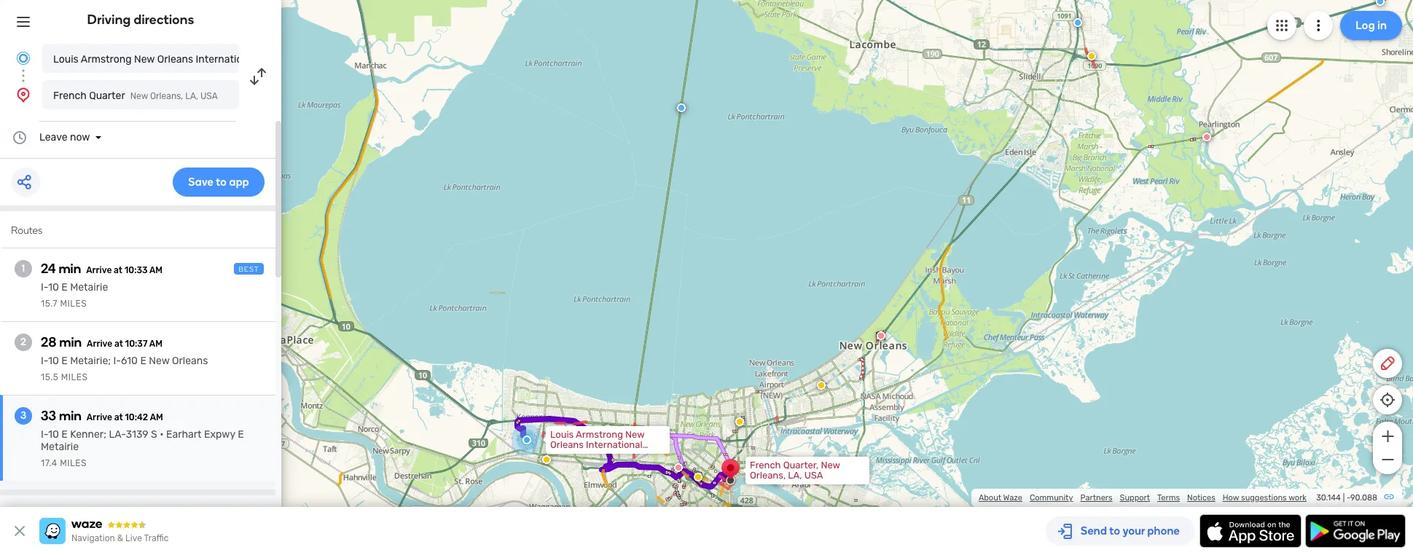 Task type: vqa. For each thing, say whether or not it's contained in the screenshot.
right road closed icon
yes



Task type: describe. For each thing, give the bounding box(es) containing it.
waze
[[1004, 494, 1023, 503]]

zoom in image
[[1379, 428, 1397, 446]]

33
[[41, 408, 56, 424]]

routes
[[11, 225, 43, 237]]

&
[[117, 534, 123, 544]]

metairie inside i-10 e metairie 15.7 miles
[[70, 281, 108, 294]]

min for 33 min
[[59, 408, 82, 424]]

about
[[979, 494, 1002, 503]]

-
[[1347, 494, 1351, 503]]

metairie;
[[70, 355, 111, 367]]

am for 24 min
[[149, 265, 163, 276]]

arrive for 28 min
[[87, 339, 112, 349]]

suggestions
[[1242, 494, 1288, 503]]

la, for quarter,
[[788, 470, 802, 481]]

arrive for 33 min
[[87, 413, 112, 423]]

s
[[151, 429, 157, 441]]

driving
[[87, 12, 131, 28]]

i- for 28 min
[[41, 355, 48, 367]]

partners
[[1081, 494, 1113, 503]]

louis armstrong new orleans international airport
[[53, 53, 292, 66]]

2
[[20, 336, 26, 349]]

how suggestions work link
[[1223, 494, 1307, 503]]

17.4
[[41, 459, 57, 469]]

metairie inside i-10 e kenner; la-3139 s • earhart expwy e metairie 17.4 miles
[[41, 441, 79, 454]]

1 horizontal spatial road closed image
[[1203, 133, 1212, 141]]

28
[[41, 335, 56, 351]]

terms link
[[1158, 494, 1181, 503]]

usa for quarter,
[[805, 470, 824, 481]]

0 horizontal spatial road closed image
[[604, 425, 612, 434]]

i- for 24 min
[[41, 281, 48, 294]]

expwy
[[204, 429, 235, 441]]

miles inside i-10 e metairie; i-610 e new orleans 15.5 miles
[[61, 373, 88, 383]]

current location image
[[15, 50, 32, 67]]

at for 24 min
[[114, 265, 122, 276]]

15.5
[[41, 373, 59, 383]]

10 for 28
[[48, 355, 59, 367]]

•
[[160, 429, 164, 441]]

am for 33 min
[[150, 413, 163, 423]]

610
[[121, 355, 138, 367]]

10:37
[[125, 339, 148, 349]]

x image
[[11, 523, 28, 540]]

navigation & live traffic
[[71, 534, 169, 544]]

at for 28 min
[[114, 339, 123, 349]]

french quarter new orleans, la, usa
[[53, 90, 218, 102]]

orleans, for quarter
[[150, 91, 183, 101]]

new for french quarter, new orleans, la, usa
[[821, 460, 841, 471]]

support link
[[1120, 494, 1151, 503]]

30.144
[[1317, 494, 1342, 503]]

i- down 28 min arrive at 10:37 am
[[113, 355, 121, 367]]

clock image
[[11, 129, 28, 147]]

|
[[1344, 494, 1345, 503]]

directions
[[134, 12, 194, 28]]

miles inside i-10 e kenner; la-3139 s • earhart expwy e metairie 17.4 miles
[[60, 459, 87, 469]]

miles inside i-10 e metairie 15.7 miles
[[60, 299, 87, 309]]

notices link
[[1188, 494, 1216, 503]]

orleans, for quarter,
[[750, 470, 786, 481]]

location image
[[15, 86, 32, 104]]

1 horizontal spatial road closed image
[[877, 332, 886, 341]]

notices
[[1188, 494, 1216, 503]]

navigation
[[71, 534, 115, 544]]

leave now
[[39, 131, 90, 144]]

about waze link
[[979, 494, 1023, 503]]

now
[[70, 131, 90, 144]]

10 for 33
[[48, 429, 59, 441]]

terms
[[1158, 494, 1181, 503]]

traffic
[[144, 534, 169, 544]]

15.7
[[41, 299, 58, 309]]

international
[[196, 53, 257, 66]]

leave
[[39, 131, 67, 144]]



Task type: locate. For each thing, give the bounding box(es) containing it.
usa inside french quarter new orleans, la, usa
[[200, 91, 218, 101]]

0 vertical spatial orleans,
[[150, 91, 183, 101]]

armstrong
[[81, 53, 132, 66]]

about waze community partners support terms notices how suggestions work
[[979, 494, 1307, 503]]

la, for quarter
[[185, 91, 198, 101]]

am inside 33 min arrive at 10:42 am
[[150, 413, 163, 423]]

french for quarter
[[53, 90, 87, 102]]

orleans,
[[150, 91, 183, 101], [750, 470, 786, 481]]

la,
[[185, 91, 198, 101], [788, 470, 802, 481]]

90.088
[[1351, 494, 1378, 503]]

orleans, inside french quarter, new orleans, la, usa
[[750, 470, 786, 481]]

0 vertical spatial min
[[59, 261, 81, 277]]

arrive inside 33 min arrive at 10:42 am
[[87, 413, 112, 423]]

miles
[[60, 299, 87, 309], [61, 373, 88, 383], [60, 459, 87, 469]]

1 vertical spatial at
[[114, 339, 123, 349]]

10:42
[[125, 413, 148, 423]]

e for 33 min
[[61, 429, 68, 441]]

i-10 e metairie 15.7 miles
[[41, 281, 108, 309]]

1 vertical spatial orleans,
[[750, 470, 786, 481]]

e left metairie;
[[61, 355, 68, 367]]

e right 610
[[140, 355, 146, 367]]

1 vertical spatial road closed image
[[604, 425, 612, 434]]

usa
[[200, 91, 218, 101], [805, 470, 824, 481]]

1 vertical spatial la,
[[788, 470, 802, 481]]

1 vertical spatial orleans
[[172, 355, 208, 367]]

french
[[53, 90, 87, 102], [750, 460, 781, 471]]

partners link
[[1081, 494, 1113, 503]]

am for 28 min
[[149, 339, 163, 349]]

new inside french quarter new orleans, la, usa
[[130, 91, 148, 101]]

1 vertical spatial 10
[[48, 355, 59, 367]]

am up s
[[150, 413, 163, 423]]

33 min arrive at 10:42 am
[[41, 408, 163, 424]]

e inside i-10 e metairie 15.7 miles
[[61, 281, 68, 294]]

community
[[1030, 494, 1074, 503]]

best
[[239, 265, 260, 274]]

10 inside i-10 e metairie 15.7 miles
[[48, 281, 59, 294]]

min for 24 min
[[59, 261, 81, 277]]

1 vertical spatial min
[[59, 335, 82, 351]]

i- for 33 min
[[41, 429, 48, 441]]

at
[[114, 265, 122, 276], [114, 339, 123, 349], [114, 413, 123, 423]]

e
[[61, 281, 68, 294], [61, 355, 68, 367], [140, 355, 146, 367], [61, 429, 68, 441], [238, 429, 244, 441]]

la, inside french quarter, new orleans, la, usa
[[788, 470, 802, 481]]

0 horizontal spatial la,
[[185, 91, 198, 101]]

e right expwy
[[238, 429, 244, 441]]

miles right 17.4 in the left bottom of the page
[[60, 459, 87, 469]]

arrive
[[86, 265, 112, 276], [87, 339, 112, 349], [87, 413, 112, 423]]

hazard image
[[1088, 52, 1097, 61], [817, 381, 826, 390], [736, 418, 744, 427], [542, 456, 551, 464]]

1 horizontal spatial usa
[[805, 470, 824, 481]]

0 horizontal spatial orleans,
[[150, 91, 183, 101]]

0 vertical spatial road closed image
[[1203, 133, 1212, 141]]

0 vertical spatial la,
[[185, 91, 198, 101]]

e left kenner;
[[61, 429, 68, 441]]

10:33
[[124, 265, 148, 276]]

3139
[[126, 429, 148, 441]]

min
[[59, 261, 81, 277], [59, 335, 82, 351], [59, 408, 82, 424]]

0 vertical spatial usa
[[200, 91, 218, 101]]

french quarter, new orleans, la, usa
[[750, 460, 841, 481]]

at inside 33 min arrive at 10:42 am
[[114, 413, 123, 423]]

i-10 e kenner; la-3139 s • earhart expwy e metairie 17.4 miles
[[41, 429, 244, 469]]

e down 24 min arrive at 10:33 am
[[61, 281, 68, 294]]

3 at from the top
[[114, 413, 123, 423]]

e for 28 min
[[61, 355, 68, 367]]

la, inside french quarter new orleans, la, usa
[[185, 91, 198, 101]]

i- up 15.5
[[41, 355, 48, 367]]

new right 610
[[149, 355, 170, 367]]

road closed image
[[877, 332, 886, 341], [604, 425, 612, 434]]

i-
[[41, 281, 48, 294], [41, 355, 48, 367], [113, 355, 121, 367], [41, 429, 48, 441]]

orleans right 610
[[172, 355, 208, 367]]

1 horizontal spatial la,
[[788, 470, 802, 481]]

orleans, down 'louis armstrong new orleans international airport' in the top of the page
[[150, 91, 183, 101]]

arrive up metairie;
[[87, 339, 112, 349]]

how
[[1223, 494, 1240, 503]]

french down louis
[[53, 90, 87, 102]]

quarter
[[89, 90, 125, 102]]

min right 33
[[59, 408, 82, 424]]

at inside 24 min arrive at 10:33 am
[[114, 265, 122, 276]]

2 vertical spatial 10
[[48, 429, 59, 441]]

min right the 24
[[59, 261, 81, 277]]

new
[[134, 53, 155, 66], [130, 91, 148, 101], [149, 355, 170, 367], [821, 460, 841, 471]]

usa inside french quarter, new orleans, la, usa
[[805, 470, 824, 481]]

at left 10:37
[[114, 339, 123, 349]]

2 vertical spatial min
[[59, 408, 82, 424]]

new for french quarter new orleans, la, usa
[[130, 91, 148, 101]]

0 vertical spatial at
[[114, 265, 122, 276]]

kenner;
[[70, 429, 106, 441]]

at left the 10:33
[[114, 265, 122, 276]]

arrive for 24 min
[[86, 265, 112, 276]]

2 10 from the top
[[48, 355, 59, 367]]

at inside 28 min arrive at 10:37 am
[[114, 339, 123, 349]]

metairie
[[70, 281, 108, 294], [41, 441, 79, 454]]

am right 10:37
[[149, 339, 163, 349]]

2 vertical spatial miles
[[60, 459, 87, 469]]

arrive inside 24 min arrive at 10:33 am
[[86, 265, 112, 276]]

0 horizontal spatial french
[[53, 90, 87, 102]]

police image
[[1074, 18, 1083, 27]]

link image
[[1384, 491, 1396, 503]]

road closed image
[[1203, 133, 1212, 141], [674, 464, 683, 472]]

i- down 33
[[41, 429, 48, 441]]

arrive inside 28 min arrive at 10:37 am
[[87, 339, 112, 349]]

new right quarter
[[130, 91, 148, 101]]

1 horizontal spatial french
[[750, 460, 781, 471]]

min right 28
[[59, 335, 82, 351]]

24
[[41, 261, 56, 277]]

am right the 10:33
[[149, 265, 163, 276]]

2 at from the top
[[114, 339, 123, 349]]

0 vertical spatial arrive
[[86, 265, 112, 276]]

0 horizontal spatial road closed image
[[674, 464, 683, 472]]

arrive up kenner;
[[87, 413, 112, 423]]

10 up 15.7
[[48, 281, 59, 294]]

1
[[22, 262, 25, 275]]

earhart
[[166, 429, 202, 441]]

10
[[48, 281, 59, 294], [48, 355, 59, 367], [48, 429, 59, 441]]

0 vertical spatial french
[[53, 90, 87, 102]]

0 vertical spatial road closed image
[[877, 332, 886, 341]]

2 vertical spatial at
[[114, 413, 123, 423]]

30.144 | -90.088
[[1317, 494, 1378, 503]]

am inside 28 min arrive at 10:37 am
[[149, 339, 163, 349]]

driving directions
[[87, 12, 194, 28]]

24 min arrive at 10:33 am
[[41, 261, 163, 277]]

3
[[20, 410, 26, 422]]

arrive up i-10 e metairie 15.7 miles
[[86, 265, 112, 276]]

support
[[1120, 494, 1151, 503]]

0 vertical spatial orleans
[[157, 53, 193, 66]]

0 vertical spatial miles
[[60, 299, 87, 309]]

i- inside i-10 e metairie 15.7 miles
[[41, 281, 48, 294]]

i- up 15.7
[[41, 281, 48, 294]]

metairie down 24 min arrive at 10:33 am
[[70, 281, 108, 294]]

i- inside i-10 e kenner; la-3139 s • earhart expwy e metairie 17.4 miles
[[41, 429, 48, 441]]

orleans inside button
[[157, 53, 193, 66]]

2 vertical spatial am
[[150, 413, 163, 423]]

1 vertical spatial miles
[[61, 373, 88, 383]]

1 at from the top
[[114, 265, 122, 276]]

at up la-
[[114, 413, 123, 423]]

1 horizontal spatial orleans,
[[750, 470, 786, 481]]

new up french quarter new orleans, la, usa
[[134, 53, 155, 66]]

new right quarter,
[[821, 460, 841, 471]]

orleans
[[157, 53, 193, 66], [172, 355, 208, 367]]

louis armstrong new orleans international airport button
[[42, 44, 292, 73]]

new inside i-10 e metairie; i-610 e new orleans 15.5 miles
[[149, 355, 170, 367]]

police image
[[677, 104, 686, 112]]

10 inside i-10 e metairie; i-610 e new orleans 15.5 miles
[[48, 355, 59, 367]]

new for louis armstrong new orleans international airport
[[134, 53, 155, 66]]

hazard image
[[694, 473, 703, 482]]

10 for 24
[[48, 281, 59, 294]]

orleans inside i-10 e metairie; i-610 e new orleans 15.5 miles
[[172, 355, 208, 367]]

0 vertical spatial 10
[[48, 281, 59, 294]]

community link
[[1030, 494, 1074, 503]]

pencil image
[[1380, 355, 1397, 373]]

1 vertical spatial usa
[[805, 470, 824, 481]]

miles down metairie;
[[61, 373, 88, 383]]

new inside button
[[134, 53, 155, 66]]

1 vertical spatial french
[[750, 460, 781, 471]]

am inside 24 min arrive at 10:33 am
[[149, 265, 163, 276]]

0 vertical spatial metairie
[[70, 281, 108, 294]]

work
[[1289, 494, 1307, 503]]

e for 24 min
[[61, 281, 68, 294]]

quarter,
[[784, 460, 819, 471]]

french inside french quarter, new orleans, la, usa
[[750, 460, 781, 471]]

la-
[[109, 429, 126, 441]]

am
[[149, 265, 163, 276], [149, 339, 163, 349], [150, 413, 163, 423]]

28 min arrive at 10:37 am
[[41, 335, 163, 351]]

1 10 from the top
[[48, 281, 59, 294]]

10 inside i-10 e kenner; la-3139 s • earhart expwy e metairie 17.4 miles
[[48, 429, 59, 441]]

live
[[125, 534, 142, 544]]

10 up 15.5
[[48, 355, 59, 367]]

1 vertical spatial metairie
[[41, 441, 79, 454]]

french left quarter,
[[750, 460, 781, 471]]

2 vertical spatial arrive
[[87, 413, 112, 423]]

new inside french quarter, new orleans, la, usa
[[821, 460, 841, 471]]

orleans down directions
[[157, 53, 193, 66]]

at for 33 min
[[114, 413, 123, 423]]

usa for quarter
[[200, 91, 218, 101]]

0 horizontal spatial usa
[[200, 91, 218, 101]]

miles right 15.7
[[60, 299, 87, 309]]

0 vertical spatial am
[[149, 265, 163, 276]]

min for 28 min
[[59, 335, 82, 351]]

airport
[[259, 53, 292, 66]]

zoom out image
[[1379, 451, 1397, 469]]

3 10 from the top
[[48, 429, 59, 441]]

french for quarter,
[[750, 460, 781, 471]]

10 down 33
[[48, 429, 59, 441]]

1 vertical spatial am
[[149, 339, 163, 349]]

orleans, right hazard image
[[750, 470, 786, 481]]

orleans, inside french quarter new orleans, la, usa
[[150, 91, 183, 101]]

metairie up 17.4 in the left bottom of the page
[[41, 441, 79, 454]]

louis
[[53, 53, 79, 66]]

i-10 e metairie; i-610 e new orleans 15.5 miles
[[41, 355, 208, 383]]

1 vertical spatial road closed image
[[674, 464, 683, 472]]

1 vertical spatial arrive
[[87, 339, 112, 349]]



